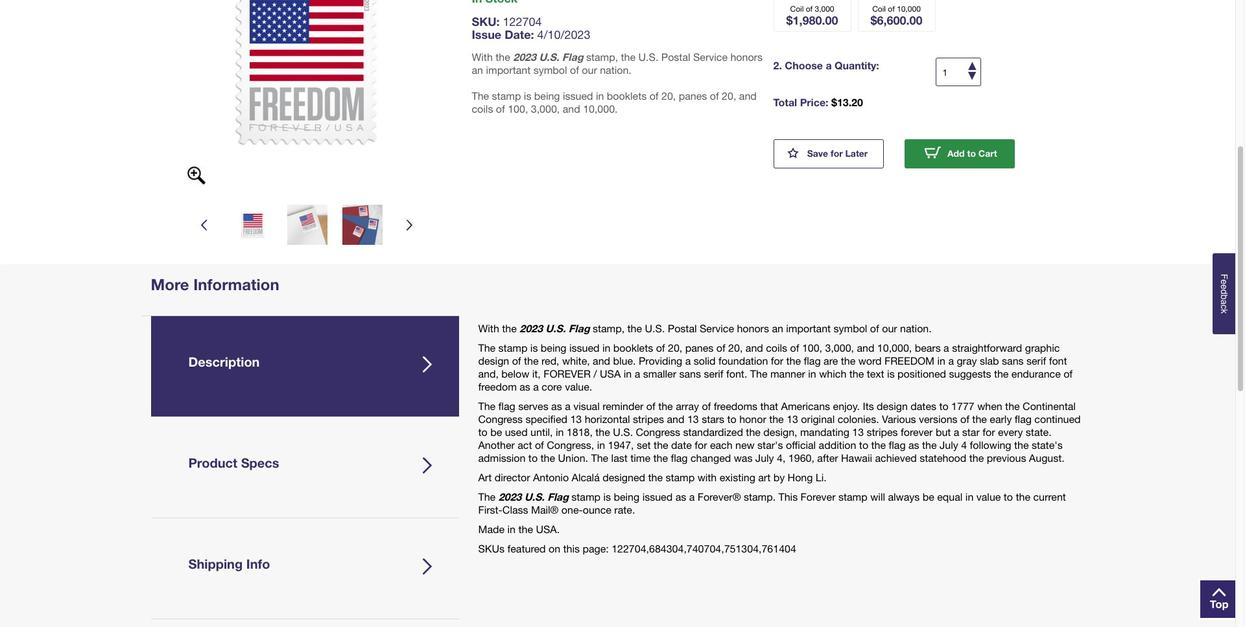 Task type: locate. For each thing, give the bounding box(es) containing it.
achieved
[[875, 452, 917, 465]]

0 vertical spatial july
[[940, 439, 959, 452]]

1 vertical spatial booklets
[[614, 342, 653, 354]]

date
[[671, 439, 692, 452]]

endurance
[[1012, 368, 1061, 380]]

flag
[[804, 355, 821, 367], [499, 400, 516, 413], [1015, 413, 1032, 426], [889, 439, 906, 452], [671, 452, 688, 465]]

reminder
[[603, 400, 644, 413]]

design inside the flag serves as a visual reminder of the array of freedoms that americans enjoy. its design dates to 1777 when the continental congress specified 13 horizontal stripes and 13 stars to honor the 13 original colonies. various versions of the early flag continued to be used until, in 1818, the u.s. congress standardized the design, mandating 13 stripes forever but a star for every state. another act of congress, in 1947, set the date for each new star's official addition to the flag as the july 4 following the state's admission to the union. the last time the flag changed was july 4, 1960, after hawaii achieved statehood the previous august.
[[877, 400, 908, 413]]

visual
[[574, 400, 600, 413]]

product specs button
[[151, 418, 459, 518]]

price:
[[800, 96, 829, 109]]

0 vertical spatial issued
[[563, 90, 593, 102]]

the up the early
[[1006, 400, 1020, 413]]

the for the stamp is being issued in booklets of 20, panes of 20, and coils of 100, 3,000, and 10,000, bears a straightforward graphic design of the red, white, and blue. providing a solid foundation for the flag are the word freedom in a gray slab sans serif font and, below it, forever / usa in a smaller sans serif font. the manner in which the text is positioned suggests the endurance of freedom as a core value.
[[478, 342, 496, 354]]

suggests
[[949, 368, 992, 380]]

1 vertical spatial serif
[[704, 368, 724, 380]]

20, up the providing
[[668, 342, 683, 354]]

0 vertical spatial symbol
[[534, 64, 567, 76]]

skus
[[478, 543, 505, 555]]

a left forever®
[[689, 491, 695, 504]]

save for later
[[807, 148, 868, 159]]

0 horizontal spatial nation.
[[600, 64, 632, 76]]

0 vertical spatial stamp,
[[586, 51, 618, 63]]

0 vertical spatial with
[[472, 51, 493, 63]]

description
[[188, 354, 260, 370]]

issued inside the stamp is being issued in booklets of 20, panes of 20, and coils of 100, 3,000, and 10,000.
[[563, 90, 593, 102]]

0 vertical spatial an
[[472, 64, 483, 76]]

1 horizontal spatial be
[[923, 491, 935, 504]]

1 vertical spatial july
[[756, 452, 774, 465]]

flag up the achieved
[[889, 439, 906, 452]]

2023 for with the 2023 u.s. flag stamp, the u.s. postal service honors an important symbol of our nation.
[[520, 323, 543, 335]]

sans right slab
[[1002, 355, 1024, 367]]

positioned
[[898, 368, 947, 380]]

u.s. inside the stamp, the u.s. postal service honors an important symbol of our nation.
[[639, 51, 659, 63]]

the up first-
[[478, 491, 496, 504]]

flag up the white, on the left of page
[[569, 323, 590, 335]]

serves
[[518, 400, 549, 413]]

and,
[[478, 368, 499, 380]]

previous
[[987, 452, 1027, 465]]

the
[[496, 51, 510, 63], [621, 51, 636, 63], [502, 323, 517, 335], [628, 323, 642, 335], [524, 355, 539, 367], [787, 355, 801, 367], [841, 355, 856, 367], [850, 368, 864, 380], [994, 368, 1009, 380], [659, 400, 673, 413], [1006, 400, 1020, 413], [769, 413, 784, 426], [973, 413, 987, 426], [596, 426, 610, 439], [746, 426, 761, 439], [654, 439, 669, 452], [872, 439, 886, 452], [923, 439, 937, 452], [1015, 439, 1029, 452], [541, 452, 555, 465], [654, 452, 668, 465], [970, 452, 984, 465], [648, 472, 663, 484], [1016, 491, 1031, 504], [519, 524, 533, 536]]

various
[[882, 413, 916, 426]]

1 horizontal spatial important
[[786, 323, 831, 335]]

0 vertical spatial serif
[[1027, 355, 1047, 367]]

hawaii
[[841, 452, 873, 465]]

the
[[472, 90, 489, 102], [478, 342, 496, 354], [750, 368, 768, 380], [478, 400, 496, 413], [591, 452, 609, 465], [478, 491, 496, 504]]

august.
[[1029, 452, 1065, 465]]

b
[[1220, 295, 1230, 300]]

word
[[859, 355, 882, 367]]

info
[[246, 557, 270, 572]]

of
[[806, 4, 813, 14], [888, 4, 895, 14], [570, 64, 579, 76], [650, 90, 659, 102], [710, 90, 719, 102], [496, 103, 505, 115], [870, 323, 880, 335], [656, 342, 665, 354], [717, 342, 726, 354], [790, 342, 800, 354], [512, 355, 521, 367], [1064, 368, 1073, 380], [647, 400, 656, 413], [702, 400, 711, 413], [961, 413, 970, 426], [535, 439, 544, 452]]

the down foundation
[[750, 368, 768, 380]]

coil inside coil of 10,000 $6,600.00
[[873, 4, 886, 14]]

made in the usa.
[[478, 524, 560, 536]]

2 vertical spatial being
[[614, 491, 640, 504]]

0 horizontal spatial design
[[478, 355, 509, 367]]

as down art director antonio alcalá designed the stamp with existing art by hong li.
[[676, 491, 686, 504]]

the down word
[[850, 368, 864, 380]]

flag down 'freedom'
[[499, 400, 516, 413]]

1 horizontal spatial coils
[[766, 342, 788, 354]]

0 vertical spatial postal
[[662, 51, 691, 63]]

1 vertical spatial issued
[[570, 342, 600, 354]]

hong
[[788, 472, 813, 484]]

1 vertical spatial stamp,
[[593, 323, 625, 335]]

booklets for the stamp is being issued in booklets of 20, panes of 20, and coils of 100, 3,000, and 10,000.
[[607, 90, 647, 102]]

1 horizontal spatial our
[[882, 323, 898, 335]]

booklets inside the stamp is being issued in booklets of 20, panes of 20, and coils of 100, 3,000, and 10,000.
[[607, 90, 647, 102]]

every
[[998, 426, 1023, 439]]

to up the versions
[[940, 400, 949, 413]]

design inside the stamp is being issued in booklets of 20, panes of 20, and coils of 100, 3,000, and 10,000, bears a straightforward graphic design of the red, white, and blue. providing a solid foundation for the flag are the word freedom in a gray slab sans serif font and, below it, forever / usa in a smaller sans serif font. the manner in which the text is positioned suggests the endurance of freedom as a core value.
[[478, 355, 509, 367]]

for up following
[[983, 426, 995, 439]]

our up 10,000,
[[882, 323, 898, 335]]

forever
[[544, 368, 591, 380]]

coils for 10,000.
[[472, 103, 493, 115]]

is up ounce
[[604, 491, 611, 504]]

0 vertical spatial nation.
[[600, 64, 632, 76]]

be up another
[[491, 426, 502, 439]]

booklets inside the stamp is being issued in booklets of 20, panes of 20, and coils of 100, 3,000, and 10,000, bears a straightforward graphic design of the red, white, and blue. providing a solid foundation for the flag are the word freedom in a gray slab sans serif font and, below it, forever / usa in a smaller sans serif font. the manner in which the text is positioned suggests the endurance of freedom as a core value.
[[614, 342, 653, 354]]

0 vertical spatial honors
[[731, 51, 763, 63]]

flag
[[562, 51, 583, 63], [569, 323, 590, 335], [548, 491, 569, 504]]

0 vertical spatial service
[[693, 51, 728, 63]]

coil inside coil of 3,000 $1,980.00
[[790, 4, 804, 14]]

being down with the 2023 u.s. flag
[[534, 90, 560, 102]]

coils inside the stamp is being issued in booklets of 20, panes of 20, and coils of 100, 3,000, and 10,000.
[[472, 103, 493, 115]]

a inside 'button'
[[1220, 300, 1230, 305]]

july down but
[[940, 439, 959, 452]]

0 vertical spatial 2023
[[513, 51, 536, 63]]

a
[[826, 59, 832, 72], [1220, 300, 1230, 305], [944, 342, 950, 354], [685, 355, 691, 367], [949, 355, 954, 367], [635, 368, 640, 380], [533, 381, 539, 393], [565, 400, 571, 413], [954, 426, 960, 439], [689, 491, 695, 504]]

1 horizontal spatial coil
[[873, 4, 886, 14]]

our inside the stamp, the u.s. postal service honors an important symbol of our nation.
[[582, 64, 597, 76]]

for up manner
[[771, 355, 784, 367]]

3,000
[[815, 4, 835, 14]]

1 horizontal spatial serif
[[1027, 355, 1047, 367]]

u.s. up mail®
[[525, 491, 545, 504]]

is down with the 2023 u.s. flag
[[524, 90, 532, 102]]

0 horizontal spatial coils
[[472, 103, 493, 115]]

july down star's
[[756, 452, 774, 465]]

2023 for with the 2023 u.s. flag
[[513, 51, 536, 63]]

0 horizontal spatial our
[[582, 64, 597, 76]]

symbol up word
[[834, 323, 868, 335]]

director
[[495, 472, 530, 484]]

stamp inside the stamp is being issued in booklets of 20, panes of 20, and coils of 100, 3,000, and 10,000, bears a straightforward graphic design of the red, white, and blue. providing a solid foundation for the flag are the word freedom in a gray slab sans serif font and, below it, forever / usa in a smaller sans serif font. the manner in which the text is positioned suggests the endurance of freedom as a core value.
[[499, 342, 528, 354]]

the down 'freedom'
[[478, 400, 496, 413]]

be left equal at the right bottom of page
[[923, 491, 935, 504]]

booklets for the stamp is being issued in booklets of 20, panes of 20, and coils of 100, 3,000, and 10,000, bears a straightforward graphic design of the red, white, and blue. providing a solid foundation for the flag are the word freedom in a gray slab sans serif font and, below it, forever / usa in a smaller sans serif font. the manner in which the text is positioned suggests the endurance of freedom as a core value.
[[614, 342, 653, 354]]

1 vertical spatial being
[[541, 342, 567, 354]]

information
[[193, 275, 279, 294]]

blue.
[[613, 355, 636, 367]]

0 vertical spatial be
[[491, 426, 502, 439]]

a up "k"
[[1220, 300, 1230, 305]]

and down array at the right
[[667, 413, 685, 426]]

2023 up class
[[499, 491, 522, 504]]

always
[[888, 491, 920, 504]]

1 coil from the left
[[790, 4, 804, 14]]

for right save
[[831, 148, 843, 159]]

postal
[[662, 51, 691, 63], [668, 323, 697, 335]]

100, down with the 2023 u.s. flag
[[508, 103, 528, 115]]

0 horizontal spatial sans
[[679, 368, 701, 380]]

design up various
[[877, 400, 908, 413]]

be
[[491, 426, 502, 439], [923, 491, 935, 504]]

symbol inside the stamp, the u.s. postal service honors an important symbol of our nation.
[[534, 64, 567, 76]]

issued inside the stamp is being issued in booklets of 20, panes of 20, and coils of 100, 3,000, and 10,000, bears a straightforward graphic design of the red, white, and blue. providing a solid foundation for the flag are the word freedom in a gray slab sans serif font and, below it, forever / usa in a smaller sans serif font. the manner in which the text is positioned suggests the endurance of freedom as a core value.
[[570, 342, 600, 354]]

the up the stamp is being issued in booklets of 20, panes of 20, and coils of 100, 3,000, and 10,000.
[[621, 51, 636, 63]]

1 horizontal spatial sans
[[1002, 355, 1024, 367]]

issued down art director antonio alcalá designed the stamp with existing art by hong li.
[[643, 491, 673, 504]]

being inside the stamp is being issued in booklets of 20, panes of 20, and coils of 100, 3,000, and 10,000, bears a straightforward graphic design of the red, white, and blue. providing a solid foundation for the flag are the word freedom in a gray slab sans serif font and, below it, forever / usa in a smaller sans serif font. the manner in which the text is positioned suggests the endurance of freedom as a core value.
[[541, 342, 567, 354]]

stamp, down 4/10/2023
[[586, 51, 618, 63]]

with up and,
[[478, 323, 499, 335]]

the down every
[[1015, 439, 1029, 452]]

issued up the white, on the left of page
[[570, 342, 600, 354]]

0 vertical spatial congress
[[478, 413, 523, 426]]

1 vertical spatial symbol
[[834, 323, 868, 335]]

panes inside the stamp is being issued in booklets of 20, panes of 20, and coils of 100, 3,000, and 10,000, bears a straightforward graphic design of the red, white, and blue. providing a solid foundation for the flag are the word freedom in a gray slab sans serif font and, below it, forever / usa in a smaller sans serif font. the manner in which the text is positioned suggests the endurance of freedom as a core value.
[[685, 342, 714, 354]]

flag left are
[[804, 355, 821, 367]]

the down honor
[[746, 426, 761, 439]]

important down with the 2023 u.s. flag
[[486, 64, 531, 76]]

an up the stamp is being issued in booklets of 20, panes of 20, and coils of 100, 3,000, and 10,000, bears a straightforward graphic design of the red, white, and blue. providing a solid foundation for the flag are the word freedom in a gray slab sans serif font and, below it, forever / usa in a smaller sans serif font. the manner in which the text is positioned suggests the endurance of freedom as a core value.
[[772, 323, 784, 335]]

array
[[676, 400, 699, 413]]

1 vertical spatial 3,000,
[[825, 342, 854, 354]]

red,
[[542, 355, 560, 367]]

4
[[962, 439, 967, 452]]

coil for $6,600.00
[[873, 4, 886, 14]]

the down issue
[[496, 51, 510, 63]]

0 horizontal spatial 100,
[[508, 103, 528, 115]]

1 vertical spatial flag
[[569, 323, 590, 335]]

product
[[188, 456, 237, 471]]

and left total
[[739, 90, 757, 102]]

americans
[[781, 400, 830, 413]]

symbol down with the 2023 u.s. flag
[[534, 64, 567, 76]]

is up it,
[[531, 342, 538, 354]]

0 vertical spatial coils
[[472, 103, 493, 115]]

100, up which
[[802, 342, 823, 354]]

100, for 10,000,
[[802, 342, 823, 354]]

text
[[867, 368, 885, 380]]

0 horizontal spatial an
[[472, 64, 483, 76]]

of inside coil of 3,000 $1,980.00
[[806, 4, 813, 14]]

serif
[[1027, 355, 1047, 367], [704, 368, 724, 380]]

1 vertical spatial 2023
[[520, 323, 543, 335]]

in inside the stamp is being issued in booklets of 20, panes of 20, and coils of 100, 3,000, and 10,000.
[[596, 90, 604, 102]]

1 vertical spatial design
[[877, 400, 908, 413]]

1 horizontal spatial 100,
[[802, 342, 823, 354]]

0 vertical spatial design
[[478, 355, 509, 367]]

zoom image
[[187, 166, 206, 186]]

u.s. up the stamp is being issued in booklets of 20, panes of 20, and coils of 100, 3,000, and 10,000.
[[639, 51, 659, 63]]

1 vertical spatial coils
[[766, 342, 788, 354]]

our up 10,000.
[[582, 64, 597, 76]]

d
[[1220, 290, 1230, 295]]

stars
[[702, 413, 725, 426]]

u.s. up red,
[[546, 323, 566, 335]]

original
[[801, 413, 835, 426]]

1 vertical spatial nation.
[[900, 323, 932, 335]]

c
[[1220, 305, 1230, 309]]

stamp,
[[586, 51, 618, 63], [593, 323, 625, 335]]

2 coil from the left
[[873, 4, 886, 14]]

colonies.
[[838, 413, 879, 426]]

this
[[563, 543, 580, 555]]

0 vertical spatial 3,000,
[[531, 103, 560, 115]]

the left array at the right
[[659, 400, 673, 413]]

after
[[818, 452, 839, 465]]

font
[[1049, 355, 1067, 367]]

100, inside the stamp is being issued in booklets of 20, panes of 20, and coils of 100, 3,000, and 10,000.
[[508, 103, 528, 115]]

1 vertical spatial 100,
[[802, 342, 823, 354]]

panes inside the stamp is being issued in booklets of 20, panes of 20, and coils of 100, 3,000, and 10,000.
[[679, 90, 707, 102]]

0 vertical spatial booklets
[[607, 90, 647, 102]]

the down horizontal
[[596, 426, 610, 439]]

until,
[[531, 426, 553, 439]]

shipping info
[[188, 557, 270, 572]]

usa.
[[536, 524, 560, 536]]

flag for with the 2023 u.s. flag stamp, the u.s. postal service honors an important symbol of our nation.
[[569, 323, 590, 335]]

1 horizontal spatial july
[[940, 439, 959, 452]]

honors inside the stamp, the u.s. postal service honors an important symbol of our nation.
[[731, 51, 763, 63]]

li.
[[816, 472, 827, 484]]

coils for 10,000,
[[766, 342, 788, 354]]

slab
[[980, 355, 999, 367]]

state.
[[1026, 426, 1052, 439]]

0 vertical spatial important
[[486, 64, 531, 76]]

3,000, up are
[[825, 342, 854, 354]]

state's
[[1032, 439, 1063, 452]]

skus featured on this page:     122704,684304,740704,751304,761404
[[478, 543, 797, 555]]

1 horizontal spatial 3,000,
[[825, 342, 854, 354]]

flag down 4/10/2023
[[562, 51, 583, 63]]

0 vertical spatial flag
[[562, 51, 583, 63]]

changed
[[691, 452, 731, 465]]

but
[[936, 426, 951, 439]]

flag inside the stamp is being issued in booklets of 20, panes of 20, and coils of 100, 3,000, and 10,000, bears a straightforward graphic design of the red, white, and blue. providing a solid foundation for the flag are the word freedom in a gray slab sans serif font and, below it, forever / usa in a smaller sans serif font. the manner in which the text is positioned suggests the endurance of freedom as a core value.
[[804, 355, 821, 367]]

None number field
[[936, 58, 981, 87]]

ounce
[[583, 504, 612, 516]]

3,000, for 10,000,
[[825, 342, 854, 354]]

2 e from the top
[[1220, 285, 1230, 290]]

serif up endurance
[[1027, 355, 1047, 367]]

to inside the add to cart button
[[968, 148, 976, 159]]

1 vertical spatial with
[[478, 323, 499, 335]]

to inside stamp is being issued as a forever® stamp. this forever stamp will always be equal in value to the current first-class mail® one-ounce rate.
[[1004, 491, 1013, 504]]

u.s. down 4/10/2023
[[539, 51, 559, 63]]

addition
[[819, 439, 857, 452]]

this
[[779, 491, 798, 504]]

issue
[[472, 27, 502, 42]]

flag up mail®
[[548, 491, 569, 504]]

1 vertical spatial our
[[882, 323, 898, 335]]

a down "blue."
[[635, 368, 640, 380]]

congress up "used"
[[478, 413, 523, 426]]

to right add
[[968, 148, 976, 159]]

honors up foundation
[[737, 323, 769, 335]]

u.s.
[[539, 51, 559, 63], [639, 51, 659, 63], [546, 323, 566, 335], [645, 323, 665, 335], [613, 426, 633, 439], [525, 491, 545, 504]]

2023
[[513, 51, 536, 63], [520, 323, 543, 335], [499, 491, 522, 504]]

1 vertical spatial congress
[[636, 426, 681, 439]]

1 vertical spatial panes
[[685, 342, 714, 354]]

july
[[940, 439, 959, 452], [756, 452, 774, 465]]

1 vertical spatial important
[[786, 323, 831, 335]]

1 horizontal spatial design
[[877, 400, 908, 413]]

nation. up bears
[[900, 323, 932, 335]]

designed
[[603, 472, 645, 484]]

0 vertical spatial our
[[582, 64, 597, 76]]

100, inside the stamp is being issued in booklets of 20, panes of 20, and coils of 100, 3,000, and 10,000, bears a straightforward graphic design of the red, white, and blue. providing a solid foundation for the flag are the word freedom in a gray slab sans serif font and, below it, forever / usa in a smaller sans serif font. the manner in which the text is positioned suggests the endurance of freedom as a core value.
[[802, 342, 823, 354]]

0 horizontal spatial congress
[[478, 413, 523, 426]]

is inside stamp is being issued as a forever® stamp. this forever stamp will always be equal in value to the current first-class mail® one-ounce rate.
[[604, 491, 611, 504]]

star's
[[758, 439, 783, 452]]

1 vertical spatial postal
[[668, 323, 697, 335]]

and
[[739, 90, 757, 102], [563, 103, 580, 115], [746, 342, 763, 354], [857, 342, 875, 354], [593, 355, 611, 367], [667, 413, 685, 426]]

3,000, inside the stamp is being issued in booklets of 20, panes of 20, and coils of 100, 3,000, and 10,000.
[[531, 103, 560, 115]]

0 horizontal spatial symbol
[[534, 64, 567, 76]]

u.s. flag 2023 stamps image
[[187, 0, 427, 186]]

0 horizontal spatial 3,000,
[[531, 103, 560, 115]]

3,000, inside the stamp is being issued in booklets of 20, panes of 20, and coils of 100, 3,000, and 10,000, bears a straightforward graphic design of the red, white, and blue. providing a solid foundation for the flag are the word freedom in a gray slab sans serif font and, below it, forever / usa in a smaller sans serif font. the manner in which the text is positioned suggests the endurance of freedom as a core value.
[[825, 342, 854, 354]]

the right 'set'
[[654, 439, 669, 452]]

be inside stamp is being issued as a forever® stamp. this forever stamp will always be equal in value to the current first-class mail® one-ounce rate.
[[923, 491, 935, 504]]

2 vertical spatial issued
[[643, 491, 673, 504]]

stamp down with the 2023 u.s. flag
[[492, 90, 521, 102]]

congress
[[478, 413, 523, 426], [636, 426, 681, 439]]

in down class
[[508, 524, 516, 536]]

coils inside the stamp is being issued in booklets of 20, panes of 20, and coils of 100, 3,000, and 10,000, bears a straightforward graphic design of the red, white, and blue. providing a solid foundation for the flag are the word freedom in a gray slab sans serif font and, below it, forever / usa in a smaller sans serif font. the manner in which the text is positioned suggests the endurance of freedom as a core value.
[[766, 342, 788, 354]]

1 horizontal spatial nation.
[[900, 323, 932, 335]]

0 horizontal spatial important
[[486, 64, 531, 76]]

1 vertical spatial be
[[923, 491, 935, 504]]

1 vertical spatial an
[[772, 323, 784, 335]]

0 horizontal spatial coil
[[790, 4, 804, 14]]

3,000,
[[531, 103, 560, 115], [825, 342, 854, 354]]

0 horizontal spatial july
[[756, 452, 774, 465]]

to right value
[[1004, 491, 1013, 504]]

1 e from the top
[[1220, 280, 1230, 285]]

honors left the 2.
[[731, 51, 763, 63]]

with down issue
[[472, 51, 493, 63]]

issued up 10,000.
[[563, 90, 593, 102]]

being inside the stamp is being issued in booklets of 20, panes of 20, and coils of 100, 3,000, and 10,000.
[[534, 90, 560, 102]]

3,000, for 10,000.
[[531, 103, 560, 115]]

the inside the stamp is being issued in booklets of 20, panes of 20, and coils of 100, 3,000, and 10,000.
[[472, 90, 489, 102]]

1 vertical spatial stripes
[[867, 426, 898, 439]]

0 horizontal spatial stripes
[[633, 413, 664, 426]]

stamp
[[492, 90, 521, 102], [499, 342, 528, 354], [666, 472, 695, 484], [572, 491, 601, 504], [839, 491, 868, 504]]

its
[[863, 400, 874, 413]]

0 vertical spatial stripes
[[633, 413, 664, 426]]

0 vertical spatial being
[[534, 90, 560, 102]]

sans down solid
[[679, 368, 701, 380]]

being for the stamp is being issued in booklets of 20, panes of 20, and coils of 100, 3,000, and 10,000.
[[534, 90, 560, 102]]

star
[[963, 426, 980, 439]]

nation. up the stamp is being issued in booklets of 20, panes of 20, and coils of 100, 3,000, and 10,000.
[[600, 64, 632, 76]]

0 vertical spatial panes
[[679, 90, 707, 102]]

is inside the stamp is being issued in booklets of 20, panes of 20, and coils of 100, 3,000, and 10,000.
[[524, 90, 532, 102]]

1 horizontal spatial congress
[[636, 426, 681, 439]]

u.s. up 1947,
[[613, 426, 633, 439]]

the flag serves as a visual reminder of the array of freedoms that americans enjoy. its design dates to 1777 when the continental congress specified 13 horizontal stripes and 13 stars to honor the 13 original colonies. various versions of the early flag continued to be used until, in 1818, the u.s. congress standardized the design, mandating 13 stripes forever but a star for every state. another act of congress, in 1947, set the date for each new star's official addition to the flag as the july 4 following the state's admission to the union. the last time the flag changed was july 4, 1960, after hawaii achieved statehood the previous august.
[[478, 400, 1081, 465]]

$1,980.00
[[787, 13, 838, 27]]

0 horizontal spatial be
[[491, 426, 502, 439]]

0 vertical spatial sans
[[1002, 355, 1024, 367]]

coil left 3,000
[[790, 4, 804, 14]]

122704,684304,740704,751304,761404
[[612, 543, 797, 555]]

stamp up below at the left of page
[[499, 342, 528, 354]]

1 vertical spatial sans
[[679, 368, 701, 380]]

0 vertical spatial 100,
[[508, 103, 528, 115]]



Task type: describe. For each thing, give the bounding box(es) containing it.
union.
[[558, 452, 588, 465]]

the for the stamp is being issued in booklets of 20, panes of 20, and coils of 100, 3,000, and 10,000.
[[472, 90, 489, 102]]

graphic
[[1025, 342, 1060, 354]]

an inside the stamp, the u.s. postal service honors an important symbol of our nation.
[[472, 64, 483, 76]]

and left 10,000.
[[563, 103, 580, 115]]

in inside stamp is being issued as a forever® stamp. this forever stamp will always be equal in value to the current first-class mail® one-ounce rate.
[[966, 491, 974, 504]]

with the 2023 u.s. flag
[[472, 51, 583, 63]]

core
[[542, 381, 562, 393]]

was
[[734, 452, 753, 465]]

official
[[786, 439, 816, 452]]

the up manner
[[787, 355, 801, 367]]

a left visual
[[565, 400, 571, 413]]

equal
[[938, 491, 963, 504]]

important inside the stamp, the u.s. postal service honors an important symbol of our nation.
[[486, 64, 531, 76]]

u.s. inside the flag serves as a visual reminder of the array of freedoms that americans enjoy. its design dates to 1777 when the continental congress specified 13 horizontal stripes and 13 stars to honor the 13 original colonies. various versions of the early flag continued to be used until, in 1818, the u.s. congress standardized the design, mandating 13 stripes forever but a star for every state. another act of congress, in 1947, set the date for each new star's official addition to the flag as the july 4 following the state's admission to the union. the last time the flag changed was july 4, 1960, after hawaii achieved statehood the previous august.
[[613, 426, 633, 439]]

in down "blue."
[[624, 368, 632, 380]]

freedom
[[478, 381, 517, 393]]

admission
[[478, 452, 526, 465]]

being inside stamp is being issued as a forever® stamp. this forever stamp will always be equal in value to the current first-class mail® one-ounce rate.
[[614, 491, 640, 504]]

for up changed
[[695, 439, 707, 452]]

as inside the stamp is being issued in booklets of 20, panes of 20, and coils of 100, 3,000, and 10,000, bears a straightforward graphic design of the red, white, and blue. providing a solid foundation for the flag are the word freedom in a gray slab sans serif font and, below it, forever / usa in a smaller sans serif font. the manner in which the text is positioned suggests the endurance of freedom as a core value.
[[520, 381, 531, 393]]

the down time
[[648, 472, 663, 484]]

the down forever
[[923, 439, 937, 452]]

13 down colonies.
[[853, 426, 864, 439]]

a inside stamp is being issued as a forever® stamp. this forever stamp will always be equal in value to the current first-class mail® one-ounce rate.
[[689, 491, 695, 504]]

the down slab
[[994, 368, 1009, 380]]

existing
[[720, 472, 756, 484]]

the up antonio
[[541, 452, 555, 465]]

and up /
[[593, 355, 611, 367]]

1 horizontal spatial stripes
[[867, 426, 898, 439]]

back to top image
[[1199, 579, 1236, 621]]

the for the 2023 u.s. flag
[[478, 491, 496, 504]]

and inside the flag serves as a visual reminder of the array of freedoms that americans enjoy. its design dates to 1777 when the continental congress specified 13 horizontal stripes and 13 stars to honor the 13 original colonies. various versions of the early flag continued to be used until, in 1818, the u.s. congress standardized the design, mandating 13 stripes forever but a star for every state. another act of congress, in 1947, set the date for each new star's official addition to the flag as the july 4 following the state's admission to the union. the last time the flag changed was july 4, 1960, after hawaii achieved statehood the previous august.
[[667, 413, 685, 426]]

stamp up ounce
[[572, 491, 601, 504]]

with for with the 2023 u.s. flag stamp, the u.s. postal service honors an important symbol of our nation.
[[478, 323, 499, 335]]

in down bears
[[938, 355, 946, 367]]

4,
[[777, 452, 786, 465]]

cart
[[979, 148, 998, 159]]

1 horizontal spatial an
[[772, 323, 784, 335]]

to up another
[[478, 426, 488, 439]]

design,
[[764, 426, 798, 439]]

a left solid
[[685, 355, 691, 367]]

are
[[824, 355, 838, 367]]

the up the achieved
[[872, 439, 886, 452]]

will
[[871, 491, 885, 504]]

act
[[518, 439, 532, 452]]

flag up every
[[1015, 413, 1032, 426]]

horizontal
[[585, 413, 630, 426]]

1 vertical spatial honors
[[737, 323, 769, 335]]

the up below at the left of page
[[502, 323, 517, 335]]

$
[[832, 96, 837, 109]]

by
[[774, 472, 785, 484]]

stamp left will in the right bottom of the page
[[839, 491, 868, 504]]

bears
[[915, 342, 941, 354]]

of inside coil of 10,000 $6,600.00
[[888, 4, 895, 14]]

a left gray
[[949, 355, 954, 367]]

usa
[[600, 368, 621, 380]]

the up star
[[973, 413, 987, 426]]

is right text
[[888, 368, 895, 380]]

description button
[[151, 317, 459, 417]]

later
[[846, 148, 868, 159]]

class
[[503, 504, 528, 516]]

in up usa
[[603, 342, 611, 354]]

for inside the stamp is being issued in booklets of 20, panes of 20, and coils of 100, 3,000, and 10,000, bears a straightforward graphic design of the red, white, and blue. providing a solid foundation for the flag are the word freedom in a gray slab sans serif font and, below it, forever / usa in a smaller sans serif font. the manner in which the text is positioned suggests the endurance of freedom as a core value.
[[771, 355, 784, 367]]

issued for the stamp is being issued in booklets of 20, panes of 20, and coils of 100, 3,000, and 10,000.
[[563, 90, 593, 102]]

1 horizontal spatial symbol
[[834, 323, 868, 335]]

and up foundation
[[746, 342, 763, 354]]

gray
[[957, 355, 977, 367]]

specified
[[526, 413, 568, 426]]

value
[[977, 491, 1001, 504]]

in up congress,
[[556, 426, 564, 439]]

continued
[[1035, 413, 1081, 426]]

a down it,
[[533, 381, 539, 393]]

sku:
[[472, 14, 500, 29]]

featured
[[508, 543, 546, 555]]

freedoms
[[714, 400, 758, 413]]

the down following
[[970, 452, 984, 465]]

1947,
[[608, 439, 634, 452]]

13 up design,
[[787, 413, 799, 426]]

10,000,
[[878, 342, 912, 354]]

as up specified
[[551, 400, 562, 413]]

the up design,
[[769, 413, 784, 426]]

the left the "last"
[[591, 452, 609, 465]]

stamp inside the stamp is being issued in booklets of 20, panes of 20, and coils of 100, 3,000, and 10,000.
[[492, 90, 521, 102]]

below
[[502, 368, 530, 380]]

flag down date
[[671, 452, 688, 465]]

art
[[759, 472, 771, 484]]

that
[[761, 400, 779, 413]]

the right are
[[841, 355, 856, 367]]

nation. inside the stamp, the u.s. postal service honors an important symbol of our nation.
[[600, 64, 632, 76]]

more information
[[151, 275, 279, 294]]

the inside the stamp, the u.s. postal service honors an important symbol of our nation.
[[621, 51, 636, 63]]

service inside the stamp, the u.s. postal service honors an important symbol of our nation.
[[693, 51, 728, 63]]

stamp.
[[744, 491, 776, 504]]

continental
[[1023, 400, 1076, 413]]

current
[[1034, 491, 1066, 504]]

f
[[1220, 274, 1230, 280]]

issued inside stamp is being issued as a forever® stamp. this forever stamp will always be equal in value to the current first-class mail® one-ounce rate.
[[643, 491, 673, 504]]

font.
[[727, 368, 748, 380]]

13 down array at the right
[[688, 413, 699, 426]]

panes for 10,000,
[[685, 342, 714, 354]]

of inside the stamp, the u.s. postal service honors an important symbol of our nation.
[[570, 64, 579, 76]]

the up "blue."
[[628, 323, 642, 335]]

20, down the stamp, the u.s. postal service honors an important symbol of our nation.
[[662, 90, 676, 102]]

shipping
[[188, 557, 243, 572]]

be inside the flag serves as a visual reminder of the array of freedoms that americans enjoy. its design dates to 1777 when the continental congress specified 13 horizontal stripes and 13 stars to honor the 13 original colonies. various versions of the early flag continued to be used until, in 1818, the u.s. congress standardized the design, mandating 13 stripes forever but a star for every state. another act of congress, in 1947, set the date for each new star's official addition to the flag as the july 4 following the state's admission to the union. the last time the flag changed was july 4, 1960, after hawaii achieved statehood the previous august.
[[491, 426, 502, 439]]

and up word
[[857, 342, 875, 354]]

k
[[1220, 309, 1230, 314]]

2 vertical spatial flag
[[548, 491, 569, 504]]

antonio
[[533, 472, 569, 484]]

product specs
[[188, 456, 279, 471]]

quantity:
[[835, 59, 880, 72]]

white,
[[562, 355, 590, 367]]

standardized
[[683, 426, 743, 439]]

stamp is being issued as a forever® stamp. this forever stamp will always be equal in value to the current first-class mail® one-ounce rate.
[[478, 491, 1066, 516]]

used
[[505, 426, 528, 439]]

it,
[[532, 368, 541, 380]]

f e e d b a c k
[[1220, 274, 1230, 314]]

2.
[[774, 59, 782, 72]]

total
[[774, 96, 797, 109]]

coil of 10,000 $6,600.00
[[871, 4, 923, 27]]

postal inside the stamp, the u.s. postal service honors an important symbol of our nation.
[[662, 51, 691, 63]]

13 up 1818, on the left bottom
[[570, 413, 582, 426]]

forever®
[[698, 491, 741, 504]]

with for with the 2023 u.s. flag
[[472, 51, 493, 63]]

10,000
[[897, 4, 921, 14]]

0 horizontal spatial serif
[[704, 368, 724, 380]]

a right "choose"
[[826, 59, 832, 72]]

in left which
[[809, 368, 817, 380]]

the right time
[[654, 452, 668, 465]]

one-
[[562, 504, 583, 516]]

the inside stamp is being issued as a forever® stamp. this forever stamp will always be equal in value to the current first-class mail® one-ounce rate.
[[1016, 491, 1031, 504]]

2 vertical spatial 2023
[[499, 491, 522, 504]]

20, up foundation
[[729, 342, 743, 354]]

1 vertical spatial service
[[700, 323, 734, 335]]

the for the flag serves as a visual reminder of the array of freedoms that americans enjoy. its design dates to 1777 when the continental congress specified 13 horizontal stripes and 13 stars to honor the 13 original colonies. various versions of the early flag continued to be used until, in 1818, the u.s. congress standardized the design, mandating 13 stripes forever but a star for every state. another act of congress, in 1947, set the date for each new star's official addition to the flag as the july 4 following the state's admission to the union. the last time the flag changed was july 4, 1960, after hawaii achieved statehood the previous august.
[[478, 400, 496, 413]]

alcalá
[[572, 472, 600, 484]]

in left 1947,
[[597, 439, 605, 452]]

stamp, inside the stamp, the u.s. postal service honors an important symbol of our nation.
[[586, 51, 618, 63]]

solid
[[694, 355, 716, 367]]

specs
[[241, 456, 279, 471]]

coil for $1,980.00
[[790, 4, 804, 14]]

forever
[[901, 426, 933, 439]]

1777
[[952, 400, 975, 413]]

a right bears
[[944, 342, 950, 354]]

which
[[819, 368, 847, 380]]

10,000.
[[583, 103, 618, 115]]

as inside stamp is being issued as a forever® stamp. this forever stamp will always be equal in value to the current first-class mail® one-ounce rate.
[[676, 491, 686, 504]]

u.s. up the providing
[[645, 323, 665, 335]]

issued for the stamp is being issued in booklets of 20, panes of 20, and coils of 100, 3,000, and 10,000, bears a straightforward graphic design of the red, white, and blue. providing a solid foundation for the flag are the word freedom in a gray slab sans serif font and, below it, forever / usa in a smaller sans serif font. the manner in which the text is positioned suggests the endurance of freedom as a core value.
[[570, 342, 600, 354]]

honor
[[740, 413, 767, 426]]

20, left total
[[722, 90, 737, 102]]

to down 'act'
[[529, 452, 538, 465]]

100, for 10,000.
[[508, 103, 528, 115]]

to up hawaii
[[859, 439, 869, 452]]

save for later link
[[774, 140, 884, 169]]

the up it,
[[524, 355, 539, 367]]

13.20
[[837, 96, 863, 109]]

the stamp is being issued in booklets of 20, panes of 20, and coils of 100, 3,000, and 10,000, bears a straightforward graphic design of the red, white, and blue. providing a solid foundation for the flag are the word freedom in a gray slab sans serif font and, below it, forever / usa in a smaller sans serif font. the manner in which the text is positioned suggests the endurance of freedom as a core value.
[[478, 342, 1073, 393]]

mail®
[[531, 504, 559, 516]]

forever
[[801, 491, 836, 504]]

panes for 10,000.
[[679, 90, 707, 102]]

last
[[611, 452, 628, 465]]

stamp left with at bottom
[[666, 472, 695, 484]]

a right but
[[954, 426, 960, 439]]

the up "featured"
[[519, 524, 533, 536]]

total price: $ 13.20
[[774, 96, 863, 109]]

as down forever
[[909, 439, 920, 452]]

add
[[948, 148, 965, 159]]

freedom
[[885, 355, 935, 367]]

with the 2023 u.s. flag stamp, the u.s. postal service honors an important symbol of our nation.
[[478, 323, 932, 335]]

flag for with the 2023 u.s. flag
[[562, 51, 583, 63]]

being for the stamp is being issued in booklets of 20, panes of 20, and coils of 100, 3,000, and 10,000, bears a straightforward graphic design of the red, white, and blue. providing a solid foundation for the flag are the word freedom in a gray slab sans serif font and, below it, forever / usa in a smaller sans serif font. the manner in which the text is positioned suggests the endurance of freedom as a core value.
[[541, 342, 567, 354]]

to down freedoms
[[728, 413, 737, 426]]

new
[[736, 439, 755, 452]]



Task type: vqa. For each thing, say whether or not it's contained in the screenshot.
Value.
yes



